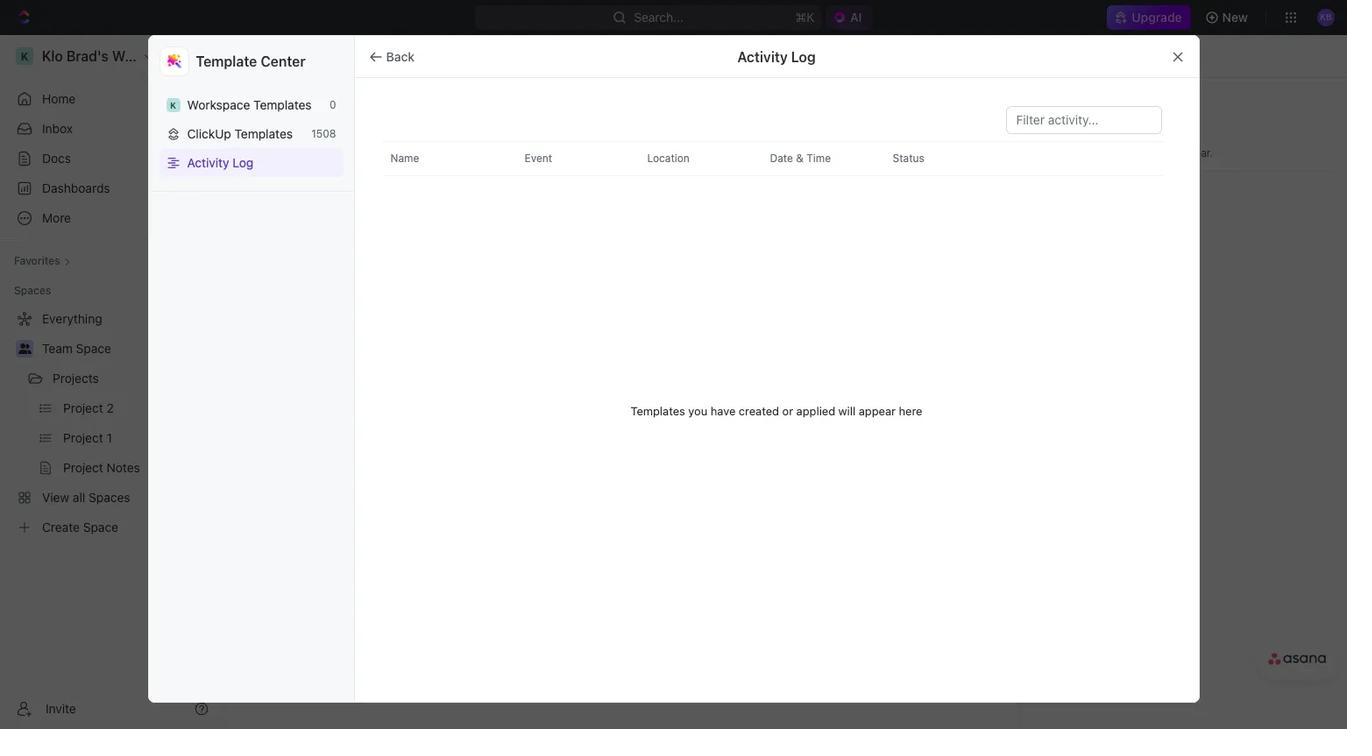 Task type: vqa. For each thing, say whether or not it's contained in the screenshot.
log to the top
yes



Task type: locate. For each thing, give the bounding box(es) containing it.
all spaces right template
[[259, 48, 318, 63]]

log inside button
[[233, 155, 254, 170]]

name column header
[[383, 142, 509, 175]]

search...
[[634, 10, 684, 25], [932, 161, 982, 176]]

activity log down clickup
[[187, 155, 254, 170]]

spaces down visible
[[1044, 146, 1080, 160]]

log
[[791, 49, 816, 64], [233, 155, 254, 170]]

1 vertical spatial all spaces
[[263, 116, 383, 145]]

1508
[[311, 127, 336, 140]]

activity log down ⌘k
[[738, 49, 816, 64]]

1 vertical spatial all
[[263, 116, 293, 145]]

0 vertical spatial search...
[[634, 10, 684, 25]]

grid
[[383, 141, 1171, 681]]

templates
[[253, 97, 312, 112], [235, 126, 293, 141]]

activity log inside button
[[187, 155, 254, 170]]

activity inside button
[[187, 155, 229, 170]]

1 horizontal spatial search...
[[932, 161, 982, 176]]

templates for workspace templates
[[253, 97, 312, 112]]

left
[[1155, 146, 1171, 160]]

team space link
[[42, 335, 212, 363]]

docs link
[[7, 145, 216, 173]]

1 horizontal spatial activity log
[[738, 49, 816, 64]]

spaces down the favorites
[[14, 284, 51, 297]]

favorites
[[14, 254, 60, 267]]

1 vertical spatial search...
[[932, 161, 982, 176]]

home
[[42, 91, 76, 106]]

user group image
[[18, 344, 31, 354]]

grid containing name
[[383, 141, 1171, 681]]

row
[[505, 141, 1162, 176]]

upgrade link
[[1107, 5, 1191, 30]]

k
[[170, 99, 176, 110]]

1 vertical spatial activity log
[[187, 155, 254, 170]]

0 horizontal spatial search...
[[634, 10, 684, 25]]

1 vertical spatial log
[[233, 155, 254, 170]]

status
[[893, 152, 925, 165]]

activity
[[738, 49, 788, 64], [187, 155, 229, 170]]

0 vertical spatial activity
[[738, 49, 788, 64]]

date
[[770, 152, 793, 165]]

all down workspace templates
[[263, 116, 293, 145]]

0 horizontal spatial activity log
[[187, 155, 254, 170]]

log down ⌘k
[[791, 49, 816, 64]]

dashboards
[[42, 181, 110, 195]]

templates up activity log button
[[235, 126, 293, 141]]

favorites button
[[7, 251, 78, 272]]

templates for clickup templates
[[235, 126, 293, 141]]

0
[[330, 98, 336, 111]]

spaces inside sidebar navigation
[[14, 284, 51, 297]]

spaces
[[276, 48, 318, 63], [298, 116, 383, 145], [1094, 123, 1146, 141], [1044, 146, 1080, 160], [14, 284, 51, 297]]

spaces up workspace templates
[[276, 48, 318, 63]]

home link
[[7, 85, 216, 113]]

all spaces
[[259, 48, 318, 63], [263, 116, 383, 145]]

team space
[[42, 341, 111, 356]]

status column header
[[873, 142, 1000, 175]]

all
[[259, 48, 273, 63], [263, 116, 293, 145]]

0 vertical spatial log
[[791, 49, 816, 64]]

&
[[796, 152, 804, 165]]

log down clickup templates
[[233, 155, 254, 170]]

row containing event
[[505, 141, 1162, 176]]

activity log
[[738, 49, 816, 64], [187, 155, 254, 170]]

spaces up in
[[1094, 123, 1146, 141]]

space
[[76, 341, 111, 356]]

templates down 'center'
[[253, 97, 312, 112]]

all right template
[[259, 48, 273, 63]]

0 vertical spatial templates
[[253, 97, 312, 112]]

shown
[[1083, 146, 1115, 160]]

template center
[[196, 53, 306, 69]]

0 vertical spatial all spaces
[[259, 48, 318, 63]]

tree containing team space
[[7, 305, 216, 542]]

upgrade
[[1132, 10, 1182, 25]]

1 vertical spatial activity
[[187, 155, 229, 170]]

1 vertical spatial templates
[[235, 126, 293, 141]]

inbox link
[[7, 115, 216, 143]]

0 horizontal spatial activity
[[187, 155, 229, 170]]

docs
[[42, 151, 71, 166]]

0 horizontal spatial log
[[233, 155, 254, 170]]

back button
[[362, 43, 425, 71]]

Filter activity... text field
[[1016, 107, 1151, 133]]

all spaces down 0
[[263, 116, 383, 145]]

tree
[[7, 305, 216, 542]]

new
[[1222, 10, 1248, 25]]

template
[[196, 53, 257, 69]]

name
[[391, 152, 419, 165]]



Task type: describe. For each thing, give the bounding box(es) containing it.
new button
[[1198, 4, 1259, 32]]

team
[[42, 341, 73, 356]]

clickup templates
[[187, 126, 293, 141]]

location column header
[[628, 142, 754, 175]]

search... inside button
[[932, 161, 982, 176]]

search... button
[[907, 155, 992, 183]]

date & time
[[770, 152, 831, 165]]

sidebar navigation
[[0, 35, 224, 729]]

sidebar.
[[1174, 146, 1213, 160]]

workspace
[[187, 97, 250, 112]]

clickup
[[187, 126, 231, 141]]

inbox
[[42, 121, 73, 136]]

⌘k
[[795, 10, 814, 25]]

activity log button
[[159, 148, 343, 177]]

invite
[[46, 701, 76, 716]]

0 vertical spatial activity log
[[738, 49, 816, 64]]

event
[[525, 152, 552, 165]]

your
[[1130, 146, 1152, 160]]

1 horizontal spatial activity
[[738, 49, 788, 64]]

visible spaces spaces shown in your left sidebar.
[[1044, 123, 1213, 160]]

dashboards link
[[7, 174, 216, 202]]

spaces down 0
[[298, 116, 383, 145]]

date & time column header
[[751, 142, 877, 175]]

1 horizontal spatial log
[[791, 49, 816, 64]]

workspace templates
[[187, 97, 312, 112]]

time
[[807, 152, 831, 165]]

projects link
[[53, 365, 167, 393]]

back
[[386, 49, 415, 64]]

in
[[1118, 146, 1127, 160]]

visible
[[1044, 123, 1090, 141]]

0 vertical spatial all
[[259, 48, 273, 63]]

center
[[261, 53, 306, 69]]

tree inside sidebar navigation
[[7, 305, 216, 542]]

location
[[647, 152, 690, 165]]

event column header
[[505, 142, 632, 175]]

klo brad's workspace, , element
[[166, 98, 180, 112]]

projects
[[53, 371, 99, 386]]



